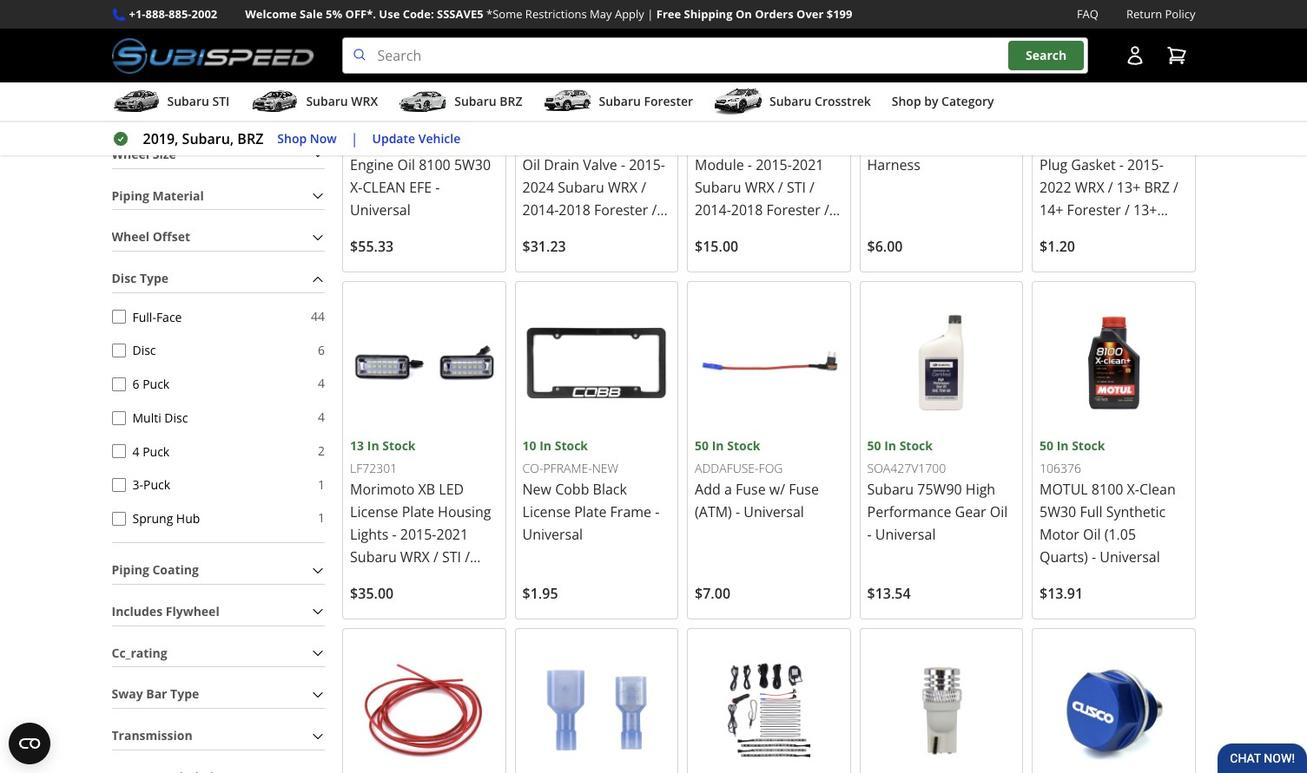 Task type: locate. For each thing, give the bounding box(es) containing it.
1 horizontal spatial 8100
[[1092, 481, 1123, 500]]

- inside 50 in stock addafuse-fog add a fuse w/ fuse (atm) - universal
[[736, 503, 740, 522]]

1 piping from the top
[[112, 187, 149, 204]]

50 inside 50 in stock addafuse-fog add a fuse w/ fuse (atm) - universal
[[695, 438, 709, 455]]

1 vertical spatial x-
[[1127, 481, 1140, 500]]

0 horizontal spatial x-
[[350, 178, 363, 197]]

disc right 'multi'
[[164, 410, 188, 426]]

stock up '106376'
[[1072, 438, 1105, 455]]

shop inside dropdown button
[[892, 93, 921, 110]]

0 horizontal spatial engine
[[350, 155, 394, 175]]

0 horizontal spatial 86
[[650, 268, 666, 288]]

in up subispeed-
[[884, 90, 896, 107]]

1 horizontal spatial crosstrek
[[1040, 223, 1101, 242]]

piping
[[112, 187, 149, 204], [112, 562, 149, 579]]

license
[[523, 503, 571, 522]]

1 vertical spatial wheel
[[112, 229, 149, 245]]

0 vertical spatial |
[[647, 6, 653, 22]]

fr-
[[632, 223, 653, 242], [1148, 246, 1169, 265]]

subaru down soa427v1700
[[867, 481, 914, 500]]

2 86 from the left
[[1078, 268, 1093, 288]]

wheel for wheel offset
[[112, 229, 149, 245]]

4 for 6 puck
[[318, 376, 325, 392]]

1 horizontal spatial x-
[[1127, 481, 1140, 500]]

in inside 50 in stock soa427v1700 subaru 75w90 high performance gear oil - universal
[[884, 438, 896, 455]]

2 wheel from the top
[[112, 229, 149, 245]]

crosstrek up impreza
[[1040, 223, 1101, 242]]

piping up includes
[[112, 562, 149, 579]]

2 vertical spatial disc
[[164, 410, 188, 426]]

1 horizontal spatial wrx
[[608, 178, 638, 197]]

co-
[[523, 460, 543, 477]]

a
[[724, 481, 732, 500]]

in inside 34 in stock 109471 motul 5l jug synthetic engine oil 8100 5w30 x-clean efe - universal
[[367, 90, 379, 107]]

forester inside dropdown button
[[644, 93, 693, 110]]

2 fuse from the left
[[789, 481, 819, 500]]

hub
[[176, 511, 200, 527]]

1 vertical spatial synthetic
[[1106, 503, 1166, 522]]

0 vertical spatial s
[[653, 223, 660, 242]]

1 vertical spatial drain
[[544, 155, 579, 175]]

0 vertical spatial shop
[[892, 93, 921, 110]]

toyota
[[603, 268, 647, 288]]

type right bar
[[170, 687, 199, 703]]

6 Puck button
[[112, 378, 126, 392]]

universal down "license"
[[523, 526, 583, 545]]

- inside 10 in stock co-pframe-new new cobb black license plate frame - universal
[[655, 503, 660, 522]]

olm led hyperblink module - 2015-2021 subaru wrx / sti / 2014-2018 forester / 2013-2017 crosstrek / 2012-2016 impreza / 2010-2014 outback / 2013-2016 scion fr-s / 2013-2020 subaru brz / 2017-2019 toyota 86 image
[[695, 0, 843, 89]]

0 vertical spatial 1
[[318, 477, 325, 493]]

oil right 'oem'
[[1125, 133, 1142, 152]]

wrx up 109471
[[351, 93, 378, 110]]

2 quick from the left
[[897, 133, 934, 152]]

disc for disc type
[[112, 270, 137, 287]]

wrx down gasket
[[1075, 178, 1105, 197]]

sssave5
[[437, 6, 484, 22]]

0 vertical spatial drain
[[1146, 133, 1181, 152]]

x- up (1.05
[[1127, 481, 1140, 500]]

0 horizontal spatial shop
[[277, 130, 307, 147]]

in up '106376'
[[1057, 438, 1069, 455]]

in inside 50 in stock addafuse-fog add a fuse w/ fuse (atm) - universal
[[712, 438, 724, 455]]

0 vertical spatial 8100
[[419, 155, 451, 175]]

subaru down scion
[[594, 246, 641, 265]]

0 vertical spatial fr-
[[632, 223, 653, 242]]

oil for motul 5l jug synthetic engine oil 8100 5w30 x-clean efe - universal
[[397, 155, 415, 175]]

50 up subispeed-
[[867, 90, 881, 107]]

add a fuse w/ fuse (atm) - universal image
[[695, 289, 843, 437]]

quick inside 49 in stock f108s-lc-10 fumoto quick engine oil drain valve - 2015- 2024 subaru wrx / 2014-2018 forester / 2013-2016 scion fr-s / 2013-2020 subaru brz / 2017-2019 toyota 86
[[576, 133, 613, 152]]

subaru down 804000000
[[1040, 133, 1086, 152]]

50 up soa427v1700
[[867, 438, 881, 455]]

1 vertical spatial engine
[[350, 155, 394, 175]]

engine inside 34 in stock 109471 motul 5l jug synthetic engine oil 8100 5w30 x-clean efe - universal
[[350, 155, 394, 175]]

50 up 'addafuse-'
[[695, 438, 709, 455]]

0 vertical spatial x-
[[350, 178, 363, 197]]

- inside 34 in stock 109471 motul 5l jug synthetic engine oil 8100 5w30 x-clean efe - universal
[[435, 178, 440, 197]]

888-
[[146, 6, 169, 22]]

86 right the toyota
[[650, 268, 666, 288]]

brz
[[500, 93, 522, 110], [237, 130, 263, 149], [1144, 178, 1170, 197], [644, 246, 670, 265], [1040, 268, 1065, 288]]

86 inside 804000000 subaru oem oil drain plug gasket - 2015- 2022 wrx / 13+ brz / 14+ forester / 13+ crosstrek / 17+ impreza / 2013+ fr-s / brz / 86
[[1078, 268, 1093, 288]]

material
[[152, 187, 204, 204]]

1 horizontal spatial synthetic
[[1106, 503, 1166, 522]]

stock for pframe-
[[555, 438, 588, 455]]

804000000 subaru oem oil drain plug gasket - 2015- 2022 wrx / 13+ brz / 14+ forester / 13+ crosstrek / 17+ impreza / 2013+ fr-s / brz / 86
[[1040, 112, 1185, 288]]

in for fog
[[712, 438, 724, 455]]

1 horizontal spatial engine
[[617, 133, 660, 152]]

disc right disc button
[[132, 342, 156, 359]]

- right the (atm) on the bottom
[[736, 503, 740, 522]]

stock up lf72301
[[382, 438, 416, 455]]

6 down 44
[[318, 342, 325, 358]]

*some restrictions may apply | free shipping on orders over $199
[[486, 6, 853, 22]]

subaru up the adj
[[770, 93, 812, 110]]

puck for 4 puck
[[143, 443, 170, 460]]

1 horizontal spatial type
[[170, 687, 199, 703]]

1 horizontal spatial 86
[[1078, 268, 1093, 288]]

lf72301
[[350, 460, 397, 477]]

- down 'oem'
[[1119, 155, 1124, 175]]

1 for 3-puck
[[318, 477, 325, 493]]

puck for 6 puck
[[143, 376, 170, 393]]

5w30 inside 34 in stock 109471 motul 5l jug synthetic engine oil 8100 5w30 x-clean efe - universal
[[454, 155, 491, 175]]

use
[[379, 6, 400, 22]]

stock inside 50 in stock 106376 motul 8100 x-clean 5w30 full synthetic motor oil (1.05 quarts) - universal
[[1072, 438, 1105, 455]]

in up soa427v1700
[[884, 438, 896, 455]]

1 vertical spatial 5w30
[[1040, 503, 1076, 522]]

type up full-face
[[140, 270, 169, 287]]

10 up co-
[[523, 438, 536, 455]]

86
[[650, 268, 666, 288], [1078, 268, 1093, 288]]

in inside 49 in stock f108s-lc-10 fumoto quick engine oil drain valve - 2015- 2024 subaru wrx / 2014-2018 forester / 2013-2016 scion fr-s / 2013-2020 subaru brz / 2017-2019 toyota 86
[[540, 90, 552, 107]]

update vehicle button
[[372, 129, 461, 149]]

2013-
[[523, 223, 559, 242], [523, 246, 559, 265]]

| left free
[[647, 6, 653, 22]]

quick up valve
[[576, 133, 613, 152]]

stock inside 50 in stock soa427v1700 subaru 75w90 high performance gear oil - universal
[[900, 438, 933, 455]]

drain inside 49 in stock f108s-lc-10 fumoto quick engine oil drain valve - 2015- 2024 subaru wrx / 2014-2018 forester / 2013-2016 scion fr-s / 2013-2020 subaru brz / 2017-2019 toyota 86
[[544, 155, 579, 175]]

drain inside 804000000 subaru oem oil drain plug gasket - 2015- 2022 wrx / 13+ brz / 14+ forester / 13+ crosstrek / 17+ impreza / 2013+ fr-s / brz / 86
[[1146, 133, 1181, 152]]

50
[[867, 90, 881, 107], [695, 438, 709, 455], [867, 438, 881, 455], [1040, 438, 1054, 455]]

2 1 from the top
[[318, 510, 325, 527]]

50 for motul 8100 x-clean 5w30 full synthetic motor oil (1.05 quarts) - universal
[[1040, 438, 1054, 455]]

0 vertical spatial 4
[[318, 376, 325, 392]]

morimoto xb led license plate housing lights - 2015-2021 subaru wrx / sti / 2016-2021 crosstrek / 2011-2017 impreza / 2013-2016 scion fr-s / 2013-2020 subaru brz / 2017-2019 toyota 86 image
[[350, 289, 498, 437]]

- right the efe
[[435, 178, 440, 197]]

6 right the 6 puck button
[[132, 376, 139, 393]]

search input field
[[342, 37, 1088, 74]]

0 vertical spatial 2013-
[[523, 223, 559, 242]]

0 vertical spatial piping
[[112, 187, 149, 204]]

2 vertical spatial puck
[[143, 477, 170, 494]]

1 vertical spatial 8100
[[1092, 481, 1123, 500]]

/
[[641, 178, 646, 197], [1108, 178, 1113, 197], [1173, 178, 1179, 197], [652, 201, 657, 220], [1125, 201, 1130, 220], [664, 223, 669, 242], [1105, 223, 1110, 242], [1096, 246, 1101, 265], [1180, 246, 1185, 265], [523, 268, 528, 288], [1069, 268, 1074, 288]]

s right scion
[[653, 223, 660, 242]]

1 horizontal spatial 6
[[318, 342, 325, 358]]

1 2015- from the left
[[629, 155, 665, 175]]

1 86 from the left
[[650, 268, 666, 288]]

motul 8100 x-clean 5w30 full synthetic motor oil (1.05 quarts) - universal image
[[1040, 289, 1188, 437]]

category
[[942, 93, 994, 110]]

2002
[[192, 6, 217, 22]]

86 down impreza
[[1078, 268, 1093, 288]]

subispeed install wire image
[[350, 637, 498, 774]]

fuse right 'w/'
[[789, 481, 819, 500]]

3-Puck button
[[112, 479, 126, 492]]

synthetic inside 34 in stock 109471 motul 5l jug synthetic engine oil 8100 5w30 x-clean efe - universal
[[438, 133, 497, 152]]

puck down multi disc
[[143, 443, 170, 460]]

stock inside 10 in stock co-pframe-new new cobb black license plate frame - universal
[[555, 438, 588, 455]]

button image
[[1124, 45, 1145, 66]]

stock up hyperblink-
[[727, 90, 760, 107]]

0 horizontal spatial 10
[[523, 438, 536, 455]]

0 horizontal spatial wrx
[[351, 93, 378, 110]]

universal inside 50 in stock soa427v1700 subaru 75w90 high performance gear oil - universal
[[875, 526, 936, 545]]

50 inside 50 in stock subispeed-qc drl quick connect harness
[[867, 90, 881, 107]]

1 vertical spatial 6
[[132, 376, 139, 393]]

stock up 'addafuse-'
[[727, 438, 760, 455]]

2013- down 2014-
[[523, 223, 559, 242]]

shop by category button
[[892, 86, 994, 121]]

1 wheel from the top
[[112, 146, 149, 162]]

1 1 from the top
[[318, 477, 325, 493]]

type
[[140, 270, 169, 287], [170, 687, 199, 703]]

orders
[[755, 6, 794, 22]]

apply
[[615, 6, 644, 22]]

plate
[[574, 503, 607, 522]]

6 for 6 puck
[[132, 376, 139, 393]]

1 horizontal spatial shop
[[892, 93, 921, 110]]

engine down "subaru forester"
[[617, 133, 660, 152]]

wrx down valve
[[608, 178, 638, 197]]

synthetic inside 50 in stock 106376 motul 8100 x-clean 5w30 full synthetic motor oil (1.05 quarts) - universal
[[1106, 503, 1166, 522]]

fog
[[759, 460, 783, 477]]

crosstrek inside 804000000 subaru oem oil drain plug gasket - 2015- 2022 wrx / 13+ brz / 14+ forester / 13+ crosstrek / 17+ impreza / 2013+ fr-s / brz / 86
[[1040, 223, 1101, 242]]

50 inside 50 in stock 106376 motul 8100 x-clean 5w30 full synthetic motor oil (1.05 quarts) - universal
[[1040, 438, 1054, 455]]

size
[[153, 146, 176, 162]]

8100 down jug
[[419, 155, 451, 175]]

stock inside 49 in stock f108s-lc-10 fumoto quick engine oil drain valve - 2015- 2024 subaru wrx / 2014-2018 forester / 2013-2016 scion fr-s / 2013-2020 subaru brz / 2017-2019 toyota 86
[[555, 90, 588, 107]]

fr- right scion
[[632, 223, 653, 242]]

x- inside 50 in stock 106376 motul 8100 x-clean 5w30 full synthetic motor oil (1.05 quarts) - universal
[[1127, 481, 1140, 500]]

5w30 down vehicle
[[454, 155, 491, 175]]

0 horizontal spatial 8100
[[419, 155, 451, 175]]

2 2015- from the left
[[1127, 155, 1164, 175]]

disc up full-face button
[[112, 270, 137, 287]]

engine inside 49 in stock f108s-lc-10 fumoto quick engine oil drain valve - 2015- 2024 subaru wrx / 2014-2018 forester / 2013-2016 scion fr-s / 2013-2020 subaru brz / 2017-2019 toyota 86
[[617, 133, 660, 152]]

0 vertical spatial disc
[[112, 270, 137, 287]]

brz up 2013+
[[1144, 178, 1170, 197]]

stock
[[382, 90, 416, 107], [555, 90, 588, 107], [727, 90, 760, 107], [900, 90, 933, 107], [382, 438, 416, 455], [555, 438, 588, 455], [727, 438, 760, 455], [900, 438, 933, 455], [1072, 438, 1105, 455]]

crosstrek up the adj
[[815, 93, 871, 110]]

shop left now on the left top
[[277, 130, 307, 147]]

fumoto
[[523, 133, 573, 152]]

oil inside 50 in stock soa427v1700 subaru 75w90 high performance gear oil - universal
[[990, 503, 1008, 522]]

x- down motul
[[350, 178, 363, 197]]

5%
[[326, 6, 342, 22]]

2019
[[567, 268, 599, 288]]

bar
[[146, 687, 167, 703]]

stock up pframe- on the left of page
[[555, 438, 588, 455]]

by
[[924, 93, 938, 110]]

0 vertical spatial engine
[[617, 133, 660, 152]]

1 horizontal spatial s
[[1169, 246, 1176, 265]]

universal inside 34 in stock 109471 motul 5l jug synthetic engine oil 8100 5w30 x-clean efe - universal
[[350, 201, 411, 220]]

in for motul
[[1057, 438, 1069, 455]]

subaru left sti
[[167, 93, 209, 110]]

0 horizontal spatial fr-
[[632, 223, 653, 242]]

drain right 'oem'
[[1146, 133, 1181, 152]]

stock inside 34 in stock 109471 motul 5l jug synthetic engine oil 8100 5w30 x-clean efe - universal
[[382, 90, 416, 107]]

subaru up 2018
[[558, 178, 604, 197]]

universal down 'w/'
[[744, 503, 804, 522]]

in right 13
[[367, 438, 379, 455]]

universal inside 50 in stock addafuse-fog add a fuse w/ fuse (atm) - universal
[[744, 503, 804, 522]]

puck up multi disc
[[143, 376, 170, 393]]

shipping
[[684, 6, 733, 22]]

1 vertical spatial fr-
[[1148, 246, 1169, 265]]

oil inside 34 in stock 109471 motul 5l jug synthetic engine oil 8100 5w30 x-clean efe - universal
[[397, 155, 415, 175]]

1 vertical spatial shop
[[277, 130, 307, 147]]

1 horizontal spatial 2015-
[[1127, 155, 1164, 175]]

| down 109471
[[351, 130, 358, 149]]

a subaru crosstrek thumbnail image image
[[714, 89, 763, 115]]

subaru inside dropdown button
[[599, 93, 641, 110]]

forester up 17+
[[1067, 201, 1121, 220]]

wrx inside 49 in stock f108s-lc-10 fumoto quick engine oil drain valve - 2015- 2024 subaru wrx / 2014-2018 forester / 2013-2016 scion fr-s / 2013-2020 subaru brz / 2017-2019 toyota 86
[[608, 178, 638, 197]]

2
[[318, 443, 325, 459]]

universal
[[350, 201, 411, 220], [744, 503, 804, 522], [523, 526, 583, 545], [875, 526, 936, 545], [1100, 548, 1160, 568]]

1 horizontal spatial fr-
[[1148, 246, 1169, 265]]

0 horizontal spatial drain
[[544, 155, 579, 175]]

stock for qc
[[900, 90, 933, 107]]

2 horizontal spatial wrx
[[1075, 178, 1105, 197]]

1 horizontal spatial drain
[[1146, 133, 1181, 152]]

2 piping from the top
[[112, 562, 149, 579]]

synthetic down subaru brz dropdown button
[[438, 133, 497, 152]]

shop for shop by category
[[892, 93, 921, 110]]

2013- up 2017-
[[523, 246, 559, 265]]

in inside 50 in stock 106376 motul 8100 x-clean 5w30 full synthetic motor oil (1.05 quarts) - universal
[[1057, 438, 1069, 455]]

fr- inside 49 in stock f108s-lc-10 fumoto quick engine oil drain valve - 2015- 2024 subaru wrx / 2014-2018 forester / 2013-2016 scion fr-s / 2013-2020 subaru brz / 2017-2019 toyota 86
[[632, 223, 653, 242]]

brz up the toyota
[[644, 246, 670, 265]]

in inside 50 in stock subispeed-qc drl quick connect harness
[[884, 90, 896, 107]]

in right 49
[[540, 90, 552, 107]]

0 horizontal spatial 5w30
[[454, 155, 491, 175]]

fuse right a
[[736, 481, 766, 500]]

forester left 48
[[644, 93, 693, 110]]

$35.00
[[350, 585, 394, 604]]

0 vertical spatial synthetic
[[438, 133, 497, 152]]

puck up sprung
[[143, 477, 170, 494]]

1 quick from the left
[[576, 133, 613, 152]]

universal down clean
[[350, 201, 411, 220]]

fr- right 2013+
[[1148, 246, 1169, 265]]

motul
[[1040, 481, 1088, 500]]

0 vertical spatial puck
[[143, 376, 170, 393]]

4 Puck button
[[112, 445, 126, 459]]

in up co-
[[540, 438, 552, 455]]

oil for subaru 75w90 high performance gear oil - universal
[[990, 503, 1008, 522]]

stock inside 50 in stock addafuse-fog add a fuse w/ fuse (atm) - universal
[[727, 438, 760, 455]]

wheel left 'size'
[[112, 146, 149, 162]]

0 horizontal spatial type
[[140, 270, 169, 287]]

0 vertical spatial 6
[[318, 342, 325, 358]]

stock inside 48 in stock olm-hyperblink-adj
[[727, 90, 760, 107]]

8100 up full
[[1092, 481, 1123, 500]]

50 in stock 106376 motul 8100 x-clean 5w30 full synthetic motor oil (1.05 quarts) - universal
[[1040, 438, 1176, 568]]

stock up subispeed-
[[900, 90, 933, 107]]

shop now link
[[277, 129, 337, 149]]

quick inside 50 in stock subispeed-qc drl quick connect harness
[[897, 133, 934, 152]]

in for pframe-
[[540, 438, 552, 455]]

stock up the "lc-"
[[555, 90, 588, 107]]

0 horizontal spatial 2015-
[[629, 155, 665, 175]]

4 for multi disc
[[318, 409, 325, 426]]

1 vertical spatial puck
[[143, 443, 170, 460]]

1 vertical spatial piping
[[112, 562, 149, 579]]

s right 2013+
[[1169, 246, 1176, 265]]

brz inside 49 in stock f108s-lc-10 fumoto quick engine oil drain valve - 2015- 2024 subaru wrx / 2014-2018 forester / 2013-2016 scion fr-s / 2013-2020 subaru brz / 2017-2019 toyota 86
[[644, 246, 670, 265]]

0 horizontal spatial synthetic
[[438, 133, 497, 152]]

0 vertical spatial wheel
[[112, 146, 149, 162]]

1 vertical spatial 2013-
[[523, 246, 559, 265]]

1 horizontal spatial quick
[[897, 133, 934, 152]]

- right valve
[[621, 155, 625, 175]]

s inside 804000000 subaru oem oil drain plug gasket - 2015- 2022 wrx / 13+ brz / 14+ forester / 13+ crosstrek / 17+ impreza / 2013+ fr-s / brz / 86
[[1169, 246, 1176, 265]]

impreza
[[1040, 246, 1093, 265]]

1 vertical spatial 10
[[523, 438, 536, 455]]

puck for 3-puck
[[143, 477, 170, 494]]

quick
[[576, 133, 613, 152], [897, 133, 934, 152]]

gcs rgb interior footwell lighting kit (front & rear w/ bluetooth) - universal image
[[695, 637, 843, 774]]

4
[[318, 376, 325, 392], [318, 409, 325, 426], [132, 443, 139, 460]]

$1.95
[[523, 585, 558, 604]]

- right frame
[[655, 503, 660, 522]]

brz left 49
[[500, 93, 522, 110]]

2015- right valve
[[629, 155, 665, 175]]

50 inside 50 in stock soa427v1700 subaru 75w90 high performance gear oil - universal
[[867, 438, 881, 455]]

$1.20
[[1040, 237, 1075, 256]]

1 vertical spatial 1
[[318, 510, 325, 527]]

stock for hyperblink-
[[727, 90, 760, 107]]

subaru crosstrek button
[[714, 86, 871, 121]]

oil up 2024
[[523, 155, 540, 175]]

full
[[1080, 503, 1103, 522]]

brz inside subaru brz dropdown button
[[500, 93, 522, 110]]

10 right f108s-
[[578, 112, 592, 129]]

0 vertical spatial 5w30
[[454, 155, 491, 175]]

1 horizontal spatial 5w30
[[1040, 503, 1076, 522]]

5w30 up motor
[[1040, 503, 1076, 522]]

oil down 5l
[[397, 155, 415, 175]]

10 inside 49 in stock f108s-lc-10 fumoto quick engine oil drain valve - 2015- 2024 subaru wrx / 2014-2018 forester / 2013-2016 scion fr-s / 2013-2020 subaru brz / 2017-2019 toyota 86
[[578, 112, 592, 129]]

- right quarts)
[[1092, 548, 1096, 568]]

- down performance
[[867, 526, 872, 545]]

0 vertical spatial 10
[[578, 112, 592, 129]]

1 horizontal spatial 10
[[578, 112, 592, 129]]

subaru oem oil drain plug gasket - 2015-2022 wrx / 13+ brz / 14+ forester / 13+ crosstrek / 17+ impreza / 2013+ fr-s / brz / 86 image
[[1040, 0, 1188, 89]]

piping coating
[[112, 562, 199, 579]]

0 horizontal spatial quick
[[576, 133, 613, 152]]

oil
[[1125, 133, 1142, 152], [397, 155, 415, 175], [523, 155, 540, 175], [990, 503, 1008, 522], [1083, 526, 1101, 545]]

code:
[[403, 6, 434, 22]]

1 vertical spatial 13+
[[1134, 201, 1157, 220]]

44
[[311, 308, 325, 325]]

17+
[[1114, 223, 1138, 242]]

oil for fumoto quick engine oil drain valve - 2015- 2024 subaru wrx / 2014-2018 forester / 2013-2016 scion fr-s / 2013-2020 subaru brz / 2017-2019 toyota 86
[[523, 155, 540, 175]]

2020
[[559, 246, 591, 265]]

stock up soa427v1700
[[900, 438, 933, 455]]

drain down fumoto
[[544, 155, 579, 175]]

subaru forester
[[599, 93, 693, 110]]

1 vertical spatial 4
[[318, 409, 325, 426]]

1 horizontal spatial fuse
[[789, 481, 819, 500]]

includes flywheel button
[[112, 599, 325, 626]]

1 fuse from the left
[[736, 481, 766, 500]]

pframe-
[[543, 460, 592, 477]]

0 horizontal spatial s
[[653, 223, 660, 242]]

oil inside 49 in stock f108s-lc-10 fumoto quick engine oil drain valve - 2015- 2024 subaru wrx / 2014-2018 forester / 2013-2016 scion fr-s / 2013-2020 subaru brz / 2017-2019 toyota 86
[[523, 155, 540, 175]]

soa427v1700
[[867, 460, 946, 477]]

$13.91
[[1040, 585, 1083, 604]]

1 vertical spatial s
[[1169, 246, 1176, 265]]

piping for piping coating
[[112, 562, 149, 579]]

engine
[[617, 133, 660, 152], [350, 155, 394, 175]]

0 horizontal spatial 6
[[132, 376, 139, 393]]

in right 48
[[712, 90, 724, 107]]

0 vertical spatial crosstrek
[[815, 93, 871, 110]]

cobb
[[555, 481, 589, 500]]

2017-
[[531, 268, 567, 288]]

engine down motul
[[350, 155, 394, 175]]

3-
[[132, 477, 143, 494]]

scion
[[594, 223, 629, 242]]

fr- inside 804000000 subaru oem oil drain plug gasket - 2015- 2022 wrx / 13+ brz / 14+ forester / 13+ crosstrek / 17+ impreza / 2013+ fr-s / brz / 86
[[1148, 246, 1169, 265]]

in inside 10 in stock co-pframe-new new cobb black license plate frame - universal
[[540, 438, 552, 455]]

return
[[1127, 6, 1162, 22]]

50 for subaru 75w90 high performance gear oil - universal
[[867, 438, 881, 455]]

olm male / female insulated terminal (14-18 guage) - universal image
[[523, 637, 671, 774]]

- inside 50 in stock soa427v1700 subaru 75w90 high performance gear oil - universal
[[867, 526, 872, 545]]

in inside 48 in stock olm-hyperblink-adj
[[712, 90, 724, 107]]

50 up '106376'
[[1040, 438, 1054, 455]]

disc inside disc type dropdown button
[[112, 270, 137, 287]]

2019, subaru, brz
[[143, 130, 263, 149]]

universal down performance
[[875, 526, 936, 545]]

motul 5l jug synthetic engine oil 8100 5w30 x-clean efe - universal image
[[350, 0, 498, 89]]

oil down full
[[1083, 526, 1101, 545]]

2015- right gasket
[[1127, 155, 1164, 175]]

stock for fog
[[727, 438, 760, 455]]

stock inside 50 in stock subispeed-qc drl quick connect harness
[[900, 90, 933, 107]]

in up 'addafuse-'
[[712, 438, 724, 455]]

50 in stock addafuse-fog add a fuse w/ fuse (atm) - universal
[[695, 438, 819, 522]]

804000000
[[1040, 112, 1102, 129]]

1 vertical spatial |
[[351, 130, 358, 149]]

shop up subispeed-
[[892, 93, 921, 110]]

wheel left offset
[[112, 229, 149, 245]]

0 vertical spatial 13+
[[1117, 178, 1141, 197]]

cc_rating button
[[112, 641, 325, 667]]

1 vertical spatial type
[[170, 687, 199, 703]]

0 horizontal spatial crosstrek
[[815, 93, 871, 110]]

- inside 50 in stock 106376 motul 8100 x-clean 5w30 full synthetic motor oil (1.05 quarts) - universal
[[1092, 548, 1096, 568]]

1 vertical spatial crosstrek
[[1040, 223, 1101, 242]]

transmission button
[[112, 724, 325, 750]]

s inside 49 in stock f108s-lc-10 fumoto quick engine oil drain valve - 2015- 2024 subaru wrx / 2014-2018 forester / 2013-2016 scion fr-s / 2013-2020 subaru brz / 2017-2019 toyota 86
[[653, 223, 660, 242]]

1 vertical spatial disc
[[132, 342, 156, 359]]

sway
[[112, 687, 143, 703]]

a subaru sti thumbnail image image
[[112, 89, 160, 115]]

0 horizontal spatial fuse
[[736, 481, 766, 500]]

piping down wheel size at top left
[[112, 187, 149, 204]]

subaru left 34
[[306, 93, 348, 110]]

s for /
[[653, 223, 660, 242]]

50 for drl quick connect harness
[[867, 90, 881, 107]]

drain
[[1146, 133, 1181, 152], [544, 155, 579, 175]]

subaru forester button
[[543, 86, 693, 121]]

subaru right a subaru forester thumbnail image
[[599, 93, 641, 110]]



Task type: vqa. For each thing, say whether or not it's contained in the screenshot.
Stock in 48 In Stock OLM-HYPERBLINK-ADJ
yes



Task type: describe. For each thing, give the bounding box(es) containing it.
in for motul
[[367, 90, 379, 107]]

sti
[[212, 93, 230, 110]]

adj
[[798, 112, 817, 129]]

+1-888-885-2002 link
[[129, 5, 217, 24]]

50 for add a fuse w/ fuse (atm) - universal
[[695, 438, 709, 455]]

disc type button
[[112, 266, 325, 293]]

addafuse-
[[695, 460, 759, 477]]

fumoto quick engine oil drain valve - 2015-2024 subaru wrx / 2014-2018 forester / 2013-2016 scion fr-s / 2013-2020 subaru brz / 2017-2019 toyota 86 image
[[523, 0, 671, 89]]

in for hyperblink-
[[712, 90, 724, 107]]

sway bar type
[[112, 687, 199, 703]]

subaru 75w90 high performance gear oil - universal image
[[867, 289, 1015, 437]]

2018
[[559, 201, 591, 220]]

subaru brz
[[454, 93, 522, 110]]

a subaru forester thumbnail image image
[[543, 89, 592, 115]]

10 inside 10 in stock co-pframe-new new cobb black license plate frame - universal
[[523, 438, 536, 455]]

0 horizontal spatial |
[[351, 130, 358, 149]]

in for subaru
[[884, 438, 896, 455]]

stock for lc-
[[555, 90, 588, 107]]

1 horizontal spatial |
[[647, 6, 653, 22]]

in for qc
[[884, 90, 896, 107]]

includes
[[112, 604, 163, 620]]

0 vertical spatial type
[[140, 270, 169, 287]]

in for lc-
[[540, 90, 552, 107]]

brz down impreza
[[1040, 268, 1065, 288]]

subaru up vehicle
[[454, 93, 496, 110]]

subaru sti
[[167, 93, 230, 110]]

open widget image
[[9, 724, 50, 765]]

sprung
[[132, 511, 173, 527]]

oil inside 804000000 subaru oem oil drain plug gasket - 2015- 2022 wrx / 13+ brz / 14+ forester / 13+ crosstrek / 17+ impreza / 2013+ fr-s / brz / 86
[[1125, 133, 1142, 152]]

subaru wrx
[[306, 93, 378, 110]]

stock for motul
[[382, 90, 416, 107]]

2014-
[[523, 201, 559, 220]]

faq link
[[1077, 5, 1099, 24]]

Full-Face button
[[112, 310, 126, 324]]

stock for motul
[[1072, 438, 1105, 455]]

forester inside 49 in stock f108s-lc-10 fumoto quick engine oil drain valve - 2015- 2024 subaru wrx / 2014-2018 forester / 2013-2016 scion fr-s / 2013-2020 subaru brz / 2017-2019 toyota 86
[[594, 201, 648, 220]]

flywheel
[[166, 604, 219, 620]]

shop for shop now
[[277, 130, 307, 147]]

8100 inside 50 in stock 106376 motul 8100 x-clean 5w30 full synthetic motor oil (1.05 quarts) - universal
[[1092, 481, 1123, 500]]

return policy link
[[1127, 5, 1196, 24]]

faq
[[1077, 6, 1099, 22]]

multi
[[132, 410, 161, 426]]

2 2013- from the top
[[523, 246, 559, 265]]

Multi Disc button
[[112, 411, 126, 425]]

lc-
[[560, 112, 578, 129]]

stock inside 13 in stock lf72301
[[382, 438, 416, 455]]

search button
[[1008, 41, 1084, 70]]

motor
[[1040, 526, 1080, 545]]

new
[[523, 481, 552, 500]]

vehicle
[[418, 130, 461, 147]]

over
[[797, 6, 824, 22]]

subispeed logo image
[[112, 37, 314, 74]]

a subaru brz thumbnail image image
[[399, 89, 448, 115]]

universal inside 50 in stock 106376 motul 8100 x-clean 5w30 full synthetic motor oil (1.05 quarts) - universal
[[1100, 548, 1160, 568]]

jug
[[410, 133, 434, 152]]

5w30 inside 50 in stock 106376 motul 8100 x-clean 5w30 full synthetic motor oil (1.05 quarts) - universal
[[1040, 503, 1076, 522]]

coating
[[152, 562, 199, 579]]

2024
[[523, 178, 554, 197]]

stock for subaru
[[900, 438, 933, 455]]

13
[[350, 438, 364, 455]]

clean
[[363, 178, 406, 197]]

Sprung Hub button
[[112, 512, 126, 526]]

oil inside 50 in stock 106376 motul 8100 x-clean 5w30 full synthetic motor oil (1.05 quarts) - universal
[[1083, 526, 1101, 545]]

policy
[[1165, 6, 1196, 22]]

2016
[[559, 223, 591, 242]]

2 vertical spatial 4
[[132, 443, 139, 460]]

a subaru wrx thumbnail image image
[[250, 89, 299, 115]]

1 2013- from the top
[[523, 223, 559, 242]]

off*.
[[345, 6, 376, 22]]

wheel for wheel size
[[112, 146, 149, 162]]

disc for disc
[[132, 342, 156, 359]]

$13.54
[[867, 585, 911, 604]]

8100 inside 34 in stock 109471 motul 5l jug synthetic engine oil 8100 5w30 x-clean efe - universal
[[419, 155, 451, 175]]

2015- inside 49 in stock f108s-lc-10 fumoto quick engine oil drain valve - 2015- 2024 subaru wrx / 2014-2018 forester / 2013-2016 scion fr-s / 2013-2020 subaru brz / 2017-2019 toyota 86
[[629, 155, 665, 175]]

$15.00
[[695, 237, 738, 256]]

subaru inside 50 in stock soa427v1700 subaru 75w90 high performance gear oil - universal
[[867, 481, 914, 500]]

multi disc
[[132, 410, 188, 426]]

full-face
[[132, 309, 182, 325]]

oem
[[1090, 133, 1121, 152]]

sale
[[300, 6, 323, 22]]

wrx inside dropdown button
[[351, 93, 378, 110]]

update vehicle
[[372, 130, 461, 147]]

engine for clean
[[350, 155, 394, 175]]

2022
[[1040, 178, 1071, 197]]

34 in stock 109471 motul 5l jug synthetic engine oil 8100 5w30 x-clean efe - universal
[[350, 90, 497, 220]]

efe
[[409, 178, 432, 197]]

$55.33
[[350, 237, 394, 256]]

drl quick connect harness image
[[867, 0, 1015, 89]]

subaru inside 804000000 subaru oem oil drain plug gasket - 2015- 2022 wrx / 13+ brz / 14+ forester / 13+ crosstrek / 17+ impreza / 2013+ fr-s / brz / 86
[[1040, 133, 1086, 152]]

Disc button
[[112, 344, 126, 358]]

2015- inside 804000000 subaru oem oil drain plug gasket - 2015- 2022 wrx / 13+ brz / 14+ forester / 13+ crosstrek / 17+ impreza / 2013+ fr-s / brz / 86
[[1127, 155, 1164, 175]]

50 in stock subispeed-qc drl quick connect harness
[[867, 90, 991, 175]]

engine for 2015-
[[617, 133, 660, 152]]

brz right subaru,
[[237, 130, 263, 149]]

update
[[372, 130, 415, 147]]

sprung hub
[[132, 511, 200, 527]]

olm vision white series base led t10 bulb - universal image
[[867, 637, 1015, 774]]

full-
[[132, 309, 156, 325]]

piping for piping material
[[112, 187, 149, 204]]

sway bar type button
[[112, 682, 325, 709]]

includes flywheel
[[112, 604, 219, 620]]

wrx inside 804000000 subaru oem oil drain plug gasket - 2015- 2022 wrx / 13+ brz / 14+ forester / 13+ crosstrek / 17+ impreza / 2013+ fr-s / brz / 86
[[1075, 178, 1105, 197]]

*some
[[486, 6, 522, 22]]

fr- for scion
[[632, 223, 653, 242]]

subaru wrx button
[[250, 86, 378, 121]]

subispeed-
[[867, 112, 933, 129]]

2013+
[[1105, 246, 1145, 265]]

s for 17+
[[1169, 246, 1176, 265]]

forester inside 804000000 subaru oem oil drain plug gasket - 2015- 2022 wrx / 13+ brz / 14+ forester / 13+ crosstrek / 17+ impreza / 2013+ fr-s / brz / 86
[[1067, 201, 1121, 220]]

new
[[592, 460, 618, 477]]

6 puck
[[132, 376, 170, 393]]

(atm)
[[695, 503, 732, 522]]

w/
[[769, 481, 785, 500]]

universal inside 10 in stock co-pframe-new new cobb black license plate frame - universal
[[523, 526, 583, 545]]

performance
[[867, 503, 951, 522]]

$7.00
[[695, 585, 731, 604]]

cusco oil drain plug m16x1.5 - 2015-2024 subaru wrx / 2004-2007 impreza / 2013-2016 scion fr-s / 2013-2024 subaru brz / 2017-2020 toyota 86 image
[[1040, 637, 1188, 774]]

106376
[[1040, 460, 1081, 477]]

subaru crosstrek
[[770, 93, 871, 110]]

1 for sprung hub
[[318, 510, 325, 527]]

10 in stock co-pframe-new new cobb black license plate frame - universal
[[523, 438, 660, 545]]

new cobb black license plate frame - universal image
[[523, 289, 671, 437]]

6 for 6
[[318, 342, 325, 358]]

plug
[[1040, 155, 1068, 175]]

5l
[[392, 133, 407, 152]]

olm-
[[695, 112, 725, 129]]

86 inside 49 in stock f108s-lc-10 fumoto quick engine oil drain valve - 2015- 2024 subaru wrx / 2014-2018 forester / 2013-2016 scion fr-s / 2013-2020 subaru brz / 2017-2019 toyota 86
[[650, 268, 666, 288]]

search
[[1026, 47, 1067, 64]]

piping material
[[112, 187, 204, 204]]

wheel offset
[[112, 229, 190, 245]]

x- inside 34 in stock 109471 motul 5l jug synthetic engine oil 8100 5w30 x-clean efe - universal
[[350, 178, 363, 197]]

48
[[695, 90, 709, 107]]

crosstrek inside subaru crosstrek dropdown button
[[815, 93, 871, 110]]

welcome
[[245, 6, 297, 22]]

wheel size
[[112, 146, 176, 162]]

fr- for 2013+
[[1148, 246, 1169, 265]]

- inside 49 in stock f108s-lc-10 fumoto quick engine oil drain valve - 2015- 2024 subaru wrx / 2014-2018 forester / 2013-2016 scion fr-s / 2013-2020 subaru brz / 2017-2019 toyota 86
[[621, 155, 625, 175]]

wheel size button
[[112, 141, 325, 168]]

piping coating button
[[112, 558, 325, 584]]

49 in stock f108s-lc-10 fumoto quick engine oil drain valve - 2015- 2024 subaru wrx / 2014-2018 forester / 2013-2016 scion fr-s / 2013-2020 subaru brz / 2017-2019 toyota 86
[[523, 90, 670, 288]]

- inside 804000000 subaru oem oil drain plug gasket - 2015- 2022 wrx / 13+ brz / 14+ forester / 13+ crosstrek / 17+ impreza / 2013+ fr-s / brz / 86
[[1119, 155, 1124, 175]]

shop now
[[277, 130, 337, 147]]

in inside 13 in stock lf72301
[[367, 438, 379, 455]]

restrictions
[[525, 6, 587, 22]]

black
[[593, 481, 627, 500]]

subaru,
[[182, 130, 234, 149]]

harness
[[867, 155, 921, 175]]

on
[[736, 6, 752, 22]]



